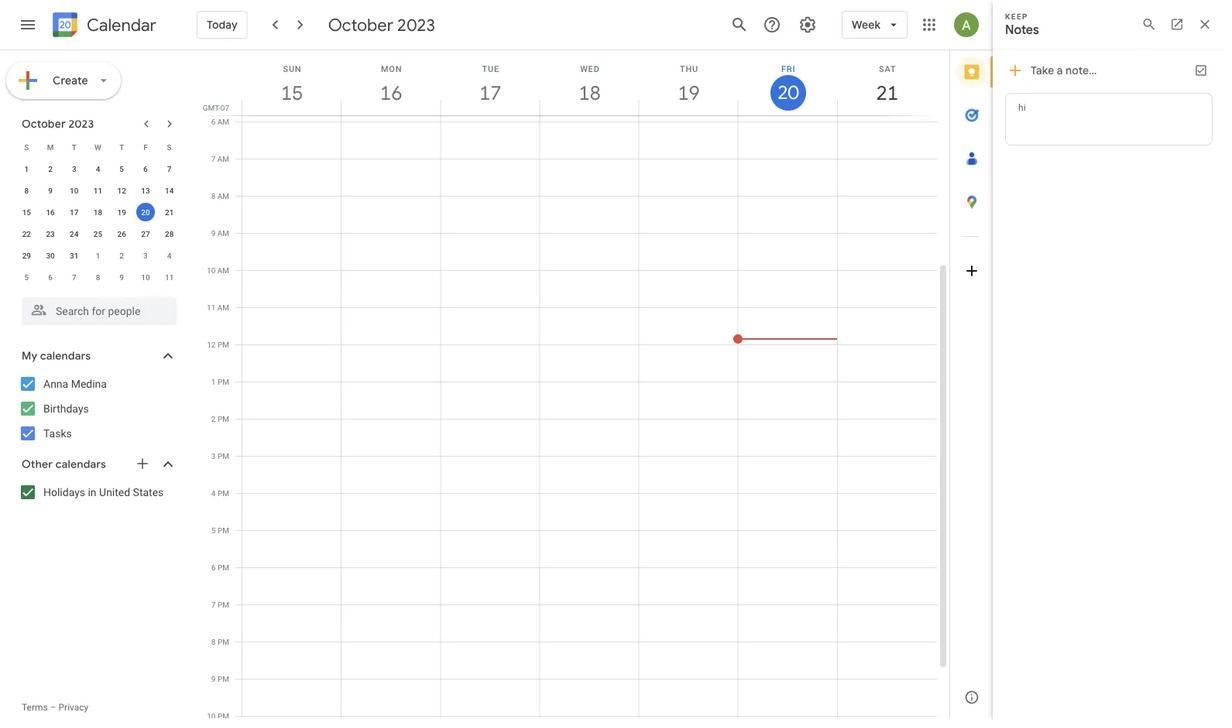 Task type: locate. For each thing, give the bounding box(es) containing it.
10 up 17 element
[[70, 186, 79, 195]]

sat 21
[[876, 64, 898, 106]]

sat
[[879, 64, 897, 74]]

15 down sun
[[280, 80, 302, 106]]

1 am from the top
[[217, 117, 229, 126]]

07
[[221, 103, 229, 112]]

terms
[[22, 703, 48, 713]]

pm for 6 pm
[[218, 563, 229, 572]]

4 pm
[[211, 489, 229, 498]]

25
[[94, 229, 102, 239]]

am down 07
[[217, 117, 229, 126]]

0 vertical spatial 1
[[24, 164, 29, 174]]

9 down the 8 pm
[[211, 675, 216, 684]]

pm up 1 pm
[[218, 340, 229, 349]]

0 vertical spatial 20
[[777, 81, 798, 105]]

0 horizontal spatial 18
[[94, 208, 102, 217]]

1 t from the left
[[72, 143, 77, 152]]

17 inside "column header"
[[479, 80, 501, 106]]

am up 9 am
[[217, 191, 229, 201]]

grid
[[198, 50, 950, 720]]

pm for 2 pm
[[218, 414, 229, 424]]

6 down 5 pm
[[211, 563, 216, 572]]

1 vertical spatial calendars
[[55, 458, 106, 472]]

7 pm
[[211, 600, 229, 610]]

17 up 24 at the left top of page
[[70, 208, 79, 217]]

5 pm from the top
[[218, 489, 229, 498]]

1 vertical spatial 11
[[165, 273, 174, 282]]

1 down 12 pm
[[211, 377, 216, 387]]

11 for 11 am
[[207, 303, 216, 312]]

calendar element
[[50, 9, 156, 43]]

united
[[99, 486, 130, 499]]

pm up 6 pm
[[218, 526, 229, 535]]

1 vertical spatial 3
[[143, 251, 148, 260]]

tue
[[482, 64, 500, 74]]

1 pm from the top
[[218, 340, 229, 349]]

states
[[133, 486, 164, 499]]

8 down 7 pm
[[211, 637, 216, 647]]

row containing 5
[[15, 266, 181, 288]]

0 vertical spatial october 2023
[[328, 14, 435, 36]]

2 down 26 element
[[120, 251, 124, 260]]

pm for 5 pm
[[218, 526, 229, 535]]

2 horizontal spatial 4
[[211, 489, 216, 498]]

18 inside wed 18
[[578, 80, 600, 106]]

pm up 2 pm on the left bottom of the page
[[218, 377, 229, 387]]

0 horizontal spatial t
[[72, 143, 77, 152]]

7 down 6 am on the left
[[211, 154, 216, 163]]

6
[[211, 117, 216, 126], [143, 164, 148, 174], [48, 273, 53, 282], [211, 563, 216, 572]]

1 vertical spatial 16
[[46, 208, 55, 217]]

pm down 5 pm
[[218, 563, 229, 572]]

12 inside row
[[117, 186, 126, 195]]

pm for 9 pm
[[218, 675, 229, 684]]

2 horizontal spatial 5
[[211, 526, 216, 535]]

am for 10 am
[[217, 266, 229, 275]]

5 for november 5 element
[[24, 273, 29, 282]]

tab list
[[950, 50, 994, 676]]

10 for 10 am
[[207, 266, 216, 275]]

12
[[117, 186, 126, 195], [207, 340, 216, 349]]

october 2023 up "m"
[[22, 117, 94, 131]]

12 element
[[112, 181, 131, 200]]

16
[[379, 80, 401, 106], [46, 208, 55, 217]]

w
[[95, 143, 101, 152]]

10 for 10 element
[[70, 186, 79, 195]]

0 vertical spatial 3
[[72, 164, 76, 174]]

15 column header
[[242, 50, 342, 115]]

november 1 element
[[89, 246, 107, 265]]

wed
[[580, 64, 600, 74]]

0 vertical spatial 15
[[280, 80, 302, 106]]

1 vertical spatial 18
[[94, 208, 102, 217]]

19 up 26
[[117, 208, 126, 217]]

0 vertical spatial 4
[[96, 164, 100, 174]]

2 vertical spatial 2
[[211, 414, 216, 424]]

0 horizontal spatial 19
[[117, 208, 126, 217]]

2 for november 2 element
[[120, 251, 124, 260]]

pm for 1 pm
[[218, 377, 229, 387]]

4 pm from the top
[[218, 452, 229, 461]]

row up 'november 1' element at the top left of page
[[15, 223, 181, 245]]

settings menu image
[[799, 15, 817, 34]]

0 horizontal spatial 1
[[24, 164, 29, 174]]

12 up 19 element
[[117, 186, 126, 195]]

20
[[777, 81, 798, 105], [141, 208, 150, 217]]

0 horizontal spatial october
[[22, 117, 66, 131]]

21 up 28
[[165, 208, 174, 217]]

6 am
[[211, 117, 229, 126]]

1 horizontal spatial 16
[[379, 80, 401, 106]]

sun 15
[[280, 64, 302, 106]]

0 vertical spatial 16
[[379, 80, 401, 106]]

1 horizontal spatial 2
[[120, 251, 124, 260]]

11 down november 4 element on the left top of page
[[165, 273, 174, 282]]

1 horizontal spatial 10
[[141, 273, 150, 282]]

pm up 5 pm
[[218, 489, 229, 498]]

14 element
[[160, 181, 179, 200]]

0 vertical spatial 21
[[876, 80, 898, 106]]

26 element
[[112, 225, 131, 243]]

30 element
[[41, 246, 60, 265]]

1 horizontal spatial 19
[[677, 80, 699, 106]]

12 down '11 am'
[[207, 340, 216, 349]]

7 for the november 7 element
[[72, 273, 76, 282]]

7 pm from the top
[[218, 563, 229, 572]]

row containing 29
[[15, 245, 181, 266]]

row containing 8
[[15, 180, 181, 201]]

1 horizontal spatial 2023
[[397, 14, 435, 36]]

19 down thu
[[677, 80, 699, 106]]

5 for 5 pm
[[211, 526, 216, 535]]

8 pm from the top
[[218, 600, 229, 610]]

6 down 30 element
[[48, 273, 53, 282]]

27 element
[[136, 225, 155, 243]]

2 horizontal spatial 3
[[211, 452, 216, 461]]

november 8 element
[[89, 268, 107, 287]]

3 for november 3 element
[[143, 251, 148, 260]]

4 down 3 pm
[[211, 489, 216, 498]]

am up 12 pm
[[217, 303, 229, 312]]

6 down gmt-
[[211, 117, 216, 126]]

5 up 12 element
[[120, 164, 124, 174]]

0 horizontal spatial 21
[[165, 208, 174, 217]]

10 up '11 am'
[[207, 266, 216, 275]]

0 horizontal spatial 2
[[48, 164, 53, 174]]

5 down 29 element
[[24, 273, 29, 282]]

2 horizontal spatial 10
[[207, 266, 216, 275]]

9 pm from the top
[[218, 637, 229, 647]]

4 inside grid
[[211, 489, 216, 498]]

1 horizontal spatial s
[[167, 143, 172, 152]]

am for 7 am
[[217, 154, 229, 163]]

pm down 7 pm
[[218, 637, 229, 647]]

pm down 6 pm
[[218, 600, 229, 610]]

2023 down create
[[68, 117, 94, 131]]

5 am from the top
[[217, 266, 229, 275]]

1 vertical spatial 17
[[70, 208, 79, 217]]

row containing s
[[15, 136, 181, 158]]

7 am
[[211, 154, 229, 163]]

11
[[94, 186, 102, 195], [165, 273, 174, 282], [207, 303, 216, 312]]

1 horizontal spatial 21
[[876, 80, 898, 106]]

20 down fri
[[777, 81, 798, 105]]

0 horizontal spatial s
[[24, 143, 29, 152]]

1 for 1 pm
[[211, 377, 216, 387]]

9
[[48, 186, 53, 195], [211, 229, 216, 238], [120, 273, 124, 282], [211, 675, 216, 684]]

2 vertical spatial 3
[[211, 452, 216, 461]]

4 for november 4 element on the left top of page
[[167, 251, 172, 260]]

2 vertical spatial 4
[[211, 489, 216, 498]]

0 horizontal spatial 10
[[70, 186, 79, 195]]

3 pm
[[211, 452, 229, 461]]

11 down 10 am
[[207, 303, 216, 312]]

0 horizontal spatial 3
[[72, 164, 76, 174]]

2 pm from the top
[[218, 377, 229, 387]]

row group
[[15, 158, 181, 288]]

4 am from the top
[[217, 229, 229, 238]]

7 for 7 am
[[211, 154, 216, 163]]

2 am from the top
[[217, 154, 229, 163]]

5
[[120, 164, 124, 174], [24, 273, 29, 282], [211, 526, 216, 535]]

11 inside 11 element
[[94, 186, 102, 195]]

row up the "25" element at top
[[15, 201, 181, 223]]

1 horizontal spatial t
[[119, 143, 124, 152]]

25 element
[[89, 225, 107, 243]]

am down 6 am on the left
[[217, 154, 229, 163]]

13 element
[[136, 181, 155, 200]]

21 element
[[160, 203, 179, 222]]

6 pm from the top
[[218, 526, 229, 535]]

november 2 element
[[112, 246, 131, 265]]

1
[[24, 164, 29, 174], [96, 251, 100, 260], [211, 377, 216, 387]]

8 pm
[[211, 637, 229, 647]]

3 up november 10 "element"
[[143, 251, 148, 260]]

am for 6 am
[[217, 117, 229, 126]]

8
[[24, 186, 29, 195], [211, 191, 216, 201], [96, 273, 100, 282], [211, 637, 216, 647]]

2
[[48, 164, 53, 174], [120, 251, 124, 260], [211, 414, 216, 424]]

1 horizontal spatial october
[[328, 14, 393, 36]]

18 down wed
[[578, 80, 600, 106]]

3
[[72, 164, 76, 174], [143, 251, 148, 260], [211, 452, 216, 461]]

5 inside grid
[[211, 526, 216, 535]]

12 inside grid
[[207, 340, 216, 349]]

10
[[70, 186, 79, 195], [207, 266, 216, 275], [141, 273, 150, 282]]

16 inside "element"
[[46, 208, 55, 217]]

4 up november 11 element
[[167, 251, 172, 260]]

10 inside "element"
[[141, 273, 150, 282]]

1 vertical spatial 15
[[22, 208, 31, 217]]

21 down sat
[[876, 80, 898, 106]]

19
[[677, 80, 699, 106], [117, 208, 126, 217]]

3 row from the top
[[15, 180, 181, 201]]

0 vertical spatial 18
[[578, 80, 600, 106]]

row containing 15
[[15, 201, 181, 223]]

18 inside row group
[[94, 208, 102, 217]]

t left f
[[119, 143, 124, 152]]

0 vertical spatial 2023
[[397, 14, 435, 36]]

26
[[117, 229, 126, 239]]

row group containing 1
[[15, 158, 181, 288]]

31
[[70, 251, 79, 260]]

11 up 18 element
[[94, 186, 102, 195]]

pm up 3 pm
[[218, 414, 229, 424]]

16 down mon
[[379, 80, 401, 106]]

8 down 'november 1' element at the top left of page
[[96, 273, 100, 282]]

0 horizontal spatial 12
[[117, 186, 126, 195]]

1 vertical spatial 1
[[96, 251, 100, 260]]

1 vertical spatial 12
[[207, 340, 216, 349]]

october 2023 grid
[[15, 136, 181, 288]]

holidays
[[43, 486, 85, 499]]

1 horizontal spatial 1
[[96, 251, 100, 260]]

side panel section
[[950, 50, 994, 720]]

s
[[24, 143, 29, 152], [167, 143, 172, 152]]

s left "m"
[[24, 143, 29, 152]]

0 vertical spatial calendars
[[40, 349, 91, 363]]

4 row from the top
[[15, 201, 181, 223]]

calendars up in
[[55, 458, 106, 472]]

1 horizontal spatial 18
[[578, 80, 600, 106]]

pm for 7 pm
[[218, 600, 229, 610]]

16 up 23
[[46, 208, 55, 217]]

10 am
[[207, 266, 229, 275]]

october
[[328, 14, 393, 36], [22, 117, 66, 131]]

am for 11 am
[[217, 303, 229, 312]]

pm for 4 pm
[[218, 489, 229, 498]]

23 element
[[41, 225, 60, 243]]

0 horizontal spatial 2023
[[68, 117, 94, 131]]

t
[[72, 143, 77, 152], [119, 143, 124, 152]]

1 up 15 element
[[24, 164, 29, 174]]

1 vertical spatial 2023
[[68, 117, 94, 131]]

1 vertical spatial 5
[[24, 273, 29, 282]]

18
[[578, 80, 600, 106], [94, 208, 102, 217]]

2023
[[397, 14, 435, 36], [68, 117, 94, 131]]

9 up 10 am
[[211, 229, 216, 238]]

7 row from the top
[[15, 266, 181, 288]]

row
[[15, 136, 181, 158], [15, 158, 181, 180], [15, 180, 181, 201], [15, 201, 181, 223], [15, 223, 181, 245], [15, 245, 181, 266], [15, 266, 181, 288]]

19 link
[[671, 75, 707, 111]]

october up mon
[[328, 14, 393, 36]]

calendars
[[40, 349, 91, 363], [55, 458, 106, 472]]

10 down november 3 element
[[141, 273, 150, 282]]

1 vertical spatial october 2023
[[22, 117, 94, 131]]

row down "w"
[[15, 158, 181, 180]]

november 3 element
[[136, 246, 155, 265]]

1 horizontal spatial 5
[[120, 164, 124, 174]]

1 horizontal spatial 11
[[165, 273, 174, 282]]

8 up 9 am
[[211, 191, 216, 201]]

20 up 27
[[141, 208, 150, 217]]

2 horizontal spatial 11
[[207, 303, 216, 312]]

3 down 2 pm on the left bottom of the page
[[211, 452, 216, 461]]

1 horizontal spatial 12
[[207, 340, 216, 349]]

16 inside mon 16
[[379, 80, 401, 106]]

2 vertical spatial 11
[[207, 303, 216, 312]]

0 vertical spatial 12
[[117, 186, 126, 195]]

0 horizontal spatial 16
[[46, 208, 55, 217]]

13
[[141, 186, 150, 195]]

22 element
[[17, 225, 36, 243]]

6 row from the top
[[15, 245, 181, 266]]

12 for 12 pm
[[207, 340, 216, 349]]

s right f
[[167, 143, 172, 152]]

0 vertical spatial 5
[[120, 164, 124, 174]]

9 down november 2 element
[[120, 273, 124, 282]]

23
[[46, 229, 55, 239]]

november 10 element
[[136, 268, 155, 287]]

29
[[22, 251, 31, 260]]

am
[[217, 117, 229, 126], [217, 154, 229, 163], [217, 191, 229, 201], [217, 229, 229, 238], [217, 266, 229, 275], [217, 303, 229, 312]]

0 horizontal spatial 15
[[22, 208, 31, 217]]

4 up 11 element
[[96, 164, 100, 174]]

1 down the "25" element at top
[[96, 251, 100, 260]]

0 vertical spatial 11
[[94, 186, 102, 195]]

0 horizontal spatial 17
[[70, 208, 79, 217]]

1 vertical spatial 21
[[165, 208, 174, 217]]

1 horizontal spatial 17
[[479, 80, 501, 106]]

privacy link
[[59, 703, 89, 713]]

row down the "25" element at top
[[15, 245, 181, 266]]

october 2023
[[328, 14, 435, 36], [22, 117, 94, 131]]

pm for 3 pm
[[218, 452, 229, 461]]

0 horizontal spatial 5
[[24, 273, 29, 282]]

28
[[165, 229, 174, 239]]

1 vertical spatial 19
[[117, 208, 126, 217]]

18 up 25
[[94, 208, 102, 217]]

1 vertical spatial 2
[[120, 251, 124, 260]]

pm down the 8 pm
[[218, 675, 229, 684]]

0 vertical spatial 19
[[677, 80, 699, 106]]

17 column header
[[440, 50, 540, 115]]

row up 18 element
[[15, 180, 181, 201]]

10 inside grid
[[207, 266, 216, 275]]

2023 up mon
[[397, 14, 435, 36]]

calendars for my calendars
[[40, 349, 91, 363]]

30
[[46, 251, 55, 260]]

1 row from the top
[[15, 136, 181, 158]]

1 horizontal spatial 3
[[143, 251, 148, 260]]

15 up 22
[[22, 208, 31, 217]]

october 2023 up mon
[[328, 14, 435, 36]]

3 am from the top
[[217, 191, 229, 201]]

7 down 6 pm
[[211, 600, 216, 610]]

6 for 6 pm
[[211, 563, 216, 572]]

grid containing 15
[[198, 50, 950, 720]]

october up "m"
[[22, 117, 66, 131]]

8 am
[[211, 191, 229, 201]]

2 vertical spatial 1
[[211, 377, 216, 387]]

3 pm from the top
[[218, 414, 229, 424]]

week button
[[842, 6, 908, 43]]

0 horizontal spatial 11
[[94, 186, 102, 195]]

21
[[876, 80, 898, 106], [165, 208, 174, 217]]

6 am from the top
[[217, 303, 229, 312]]

t left "w"
[[72, 143, 77, 152]]

calendars up anna medina
[[40, 349, 91, 363]]

pm
[[218, 340, 229, 349], [218, 377, 229, 387], [218, 414, 229, 424], [218, 452, 229, 461], [218, 489, 229, 498], [218, 526, 229, 535], [218, 563, 229, 572], [218, 600, 229, 610], [218, 637, 229, 647], [218, 675, 229, 684]]

5 down 4 pm
[[211, 526, 216, 535]]

5 row from the top
[[15, 223, 181, 245]]

2 up 3 pm
[[211, 414, 216, 424]]

1 horizontal spatial 20
[[777, 81, 798, 105]]

17 down tue
[[479, 80, 501, 106]]

3 up 10 element
[[72, 164, 76, 174]]

2 row from the top
[[15, 158, 181, 180]]

12 pm
[[207, 340, 229, 349]]

pm up 4 pm
[[218, 452, 229, 461]]

1 horizontal spatial 4
[[167, 251, 172, 260]]

other calendars
[[22, 458, 106, 472]]

7 down 31 element
[[72, 273, 76, 282]]

4
[[96, 164, 100, 174], [167, 251, 172, 260], [211, 489, 216, 498]]

november 5 element
[[17, 268, 36, 287]]

am down the 8 am
[[217, 229, 229, 238]]

mon 16
[[379, 64, 402, 106]]

row up 11 element
[[15, 136, 181, 158]]

1 horizontal spatial 15
[[280, 80, 302, 106]]

19 inside october 2023 grid
[[117, 208, 126, 217]]

22
[[22, 229, 31, 239]]

2 horizontal spatial 2
[[211, 414, 216, 424]]

2 down "m"
[[48, 164, 53, 174]]

november 4 element
[[160, 246, 179, 265]]

row down 'november 1' element at the top left of page
[[15, 266, 181, 288]]

terms – privacy
[[22, 703, 89, 713]]

0 vertical spatial 17
[[479, 80, 501, 106]]

1 vertical spatial 20
[[141, 208, 150, 217]]

0 horizontal spatial 20
[[141, 208, 150, 217]]

2 s from the left
[[167, 143, 172, 152]]

am down 9 am
[[217, 266, 229, 275]]

2 vertical spatial 5
[[211, 526, 216, 535]]

medina
[[71, 378, 107, 390]]

10 pm from the top
[[218, 675, 229, 684]]

1 inside grid
[[211, 377, 216, 387]]

2 horizontal spatial 1
[[211, 377, 216, 387]]

9 for 9 am
[[211, 229, 216, 238]]

15
[[280, 80, 302, 106], [22, 208, 31, 217]]

11 inside november 11 element
[[165, 273, 174, 282]]

calendar
[[87, 14, 156, 36]]

None search field
[[0, 291, 192, 325]]

today button
[[197, 6, 248, 43]]

1 vertical spatial 4
[[167, 251, 172, 260]]



Task type: vqa. For each thing, say whether or not it's contained in the screenshot.
the April 5 element
no



Task type: describe. For each thing, give the bounding box(es) containing it.
6 for 6 am
[[211, 117, 216, 126]]

Search for people text field
[[31, 297, 167, 325]]

november 6 element
[[41, 268, 60, 287]]

my calendars
[[22, 349, 91, 363]]

0 horizontal spatial 4
[[96, 164, 100, 174]]

1 for 'november 1' element at the top left of page
[[96, 251, 100, 260]]

2 for 2 pm
[[211, 414, 216, 424]]

my
[[22, 349, 37, 363]]

8 for 8 am
[[211, 191, 216, 201]]

8 for 'november 8' element on the top left
[[96, 273, 100, 282]]

20 link
[[771, 75, 806, 111]]

mon
[[381, 64, 402, 74]]

terms link
[[22, 703, 48, 713]]

am for 8 am
[[217, 191, 229, 201]]

11 for november 11 element
[[165, 273, 174, 282]]

11 am
[[207, 303, 229, 312]]

20, today element
[[136, 203, 155, 222]]

–
[[50, 703, 56, 713]]

other calendars button
[[3, 452, 192, 477]]

9 for 9 pm
[[211, 675, 216, 684]]

16 element
[[41, 203, 60, 222]]

7 for 7 pm
[[211, 600, 216, 610]]

in
[[88, 486, 97, 499]]

20 column header
[[738, 50, 838, 115]]

main drawer image
[[19, 15, 37, 34]]

1 vertical spatial october
[[22, 117, 66, 131]]

18 link
[[572, 75, 608, 111]]

holidays in united states
[[43, 486, 164, 499]]

my calendars button
[[3, 344, 192, 369]]

24 element
[[65, 225, 83, 243]]

9 am
[[211, 229, 229, 238]]

19 element
[[112, 203, 131, 222]]

anna medina
[[43, 378, 107, 390]]

11 for 11 element
[[94, 186, 102, 195]]

20 cell
[[134, 201, 157, 223]]

create button
[[6, 62, 121, 99]]

wed 18
[[578, 64, 600, 106]]

november 9 element
[[112, 268, 131, 287]]

19 column header
[[639, 50, 739, 115]]

7 up 14 element
[[167, 164, 172, 174]]

5 pm
[[211, 526, 229, 535]]

17 element
[[65, 203, 83, 222]]

6 up 13 'element'
[[143, 164, 148, 174]]

16 link
[[374, 75, 409, 111]]

14
[[165, 186, 174, 195]]

calendars for other calendars
[[55, 458, 106, 472]]

anna
[[43, 378, 68, 390]]

28 element
[[160, 225, 179, 243]]

2 pm
[[211, 414, 229, 424]]

pm for 12 pm
[[218, 340, 229, 349]]

24
[[70, 229, 79, 239]]

8 up 15 element
[[24, 186, 29, 195]]

tue 17
[[479, 64, 501, 106]]

9 pm
[[211, 675, 229, 684]]

27
[[141, 229, 150, 239]]

21 inside october 2023 grid
[[165, 208, 174, 217]]

my calendars list
[[3, 372, 192, 446]]

tab list inside side panel section
[[950, 50, 994, 676]]

november 7 element
[[65, 268, 83, 287]]

15 link
[[274, 75, 310, 111]]

3 for 3 pm
[[211, 452, 216, 461]]

12 for 12
[[117, 186, 126, 195]]

20 inside column header
[[777, 81, 798, 105]]

tasks
[[43, 427, 72, 440]]

19 inside "column header"
[[677, 80, 699, 106]]

20 inside cell
[[141, 208, 150, 217]]

other
[[22, 458, 53, 472]]

1 horizontal spatial october 2023
[[328, 14, 435, 36]]

18 element
[[89, 203, 107, 222]]

0 horizontal spatial october 2023
[[22, 117, 94, 131]]

row containing 1
[[15, 158, 181, 180]]

thu
[[680, 64, 699, 74]]

calendar heading
[[84, 14, 156, 36]]

fri
[[782, 64, 796, 74]]

fri 20
[[777, 64, 798, 105]]

17 link
[[473, 75, 508, 111]]

thu 19
[[677, 64, 699, 106]]

11 element
[[89, 181, 107, 200]]

0 vertical spatial october
[[328, 14, 393, 36]]

18 column header
[[539, 50, 639, 115]]

15 element
[[17, 203, 36, 222]]

15 inside october 2023 grid
[[22, 208, 31, 217]]

pm for 8 pm
[[218, 637, 229, 647]]

21 link
[[870, 75, 905, 111]]

sun
[[283, 64, 302, 74]]

10 for november 10 "element"
[[141, 273, 150, 282]]

f
[[143, 143, 148, 152]]

1 s from the left
[[24, 143, 29, 152]]

6 for november 6 element
[[48, 273, 53, 282]]

10 element
[[65, 181, 83, 200]]

am for 9 am
[[217, 229, 229, 238]]

birthdays
[[43, 402, 89, 415]]

9 for november 9 element
[[120, 273, 124, 282]]

17 inside october 2023 grid
[[70, 208, 79, 217]]

gmt-07
[[203, 103, 229, 112]]

29 element
[[17, 246, 36, 265]]

15 inside column header
[[280, 80, 302, 106]]

week
[[852, 18, 881, 32]]

8 for 8 pm
[[211, 637, 216, 647]]

2 t from the left
[[119, 143, 124, 152]]

0 vertical spatial 2
[[48, 164, 53, 174]]

1 pm
[[211, 377, 229, 387]]

november 11 element
[[160, 268, 179, 287]]

row containing 22
[[15, 223, 181, 245]]

21 inside column header
[[876, 80, 898, 106]]

m
[[47, 143, 54, 152]]

4 for 4 pm
[[211, 489, 216, 498]]

add other calendars image
[[135, 456, 150, 472]]

today
[[207, 18, 238, 32]]

21 column header
[[837, 50, 937, 115]]

privacy
[[59, 703, 89, 713]]

6 pm
[[211, 563, 229, 572]]

gmt-
[[203, 103, 221, 112]]

16 column header
[[341, 50, 441, 115]]

31 element
[[65, 246, 83, 265]]

create
[[53, 74, 88, 88]]

9 up 16 "element"
[[48, 186, 53, 195]]



